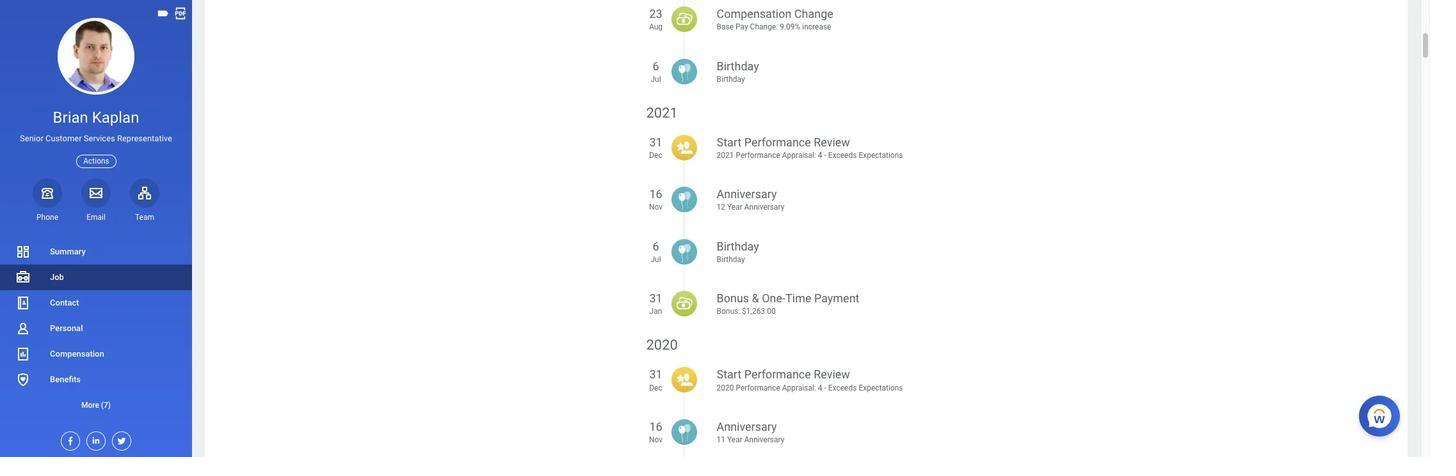 Task type: locate. For each thing, give the bounding box(es) containing it.
1 vertical spatial dec
[[649, 384, 663, 393]]

mail image
[[88, 186, 104, 201]]

1 vertical spatial 16
[[650, 420, 663, 434]]

1 nov from the top
[[649, 203, 663, 212]]

appraisal:
[[782, 151, 816, 160], [782, 384, 816, 393]]

31 inside 2021 menu item
[[650, 136, 663, 149]]

compensation change base pay change: 9.09% increase
[[717, 7, 834, 32]]

0 vertical spatial -
[[824, 151, 827, 160]]

2 start from the top
[[717, 368, 742, 382]]

start
[[717, 136, 742, 149], [717, 368, 742, 382]]

1 birthday birthday from the top
[[717, 59, 759, 84]]

anniversary up 12
[[717, 188, 777, 201]]

email
[[87, 213, 106, 222]]

9.09%
[[780, 23, 801, 32]]

nov
[[649, 203, 663, 212], [649, 436, 663, 445]]

review inside start performance review 2020 performance appraisal: 4 - exceeds expectations
[[814, 368, 850, 382]]

dec
[[649, 151, 663, 160], [649, 384, 663, 393]]

phone
[[36, 213, 58, 222]]

0 vertical spatial 2021
[[646, 105, 678, 121]]

birthday birthday down the pay
[[717, 59, 759, 84]]

6 jul up 31 jan
[[651, 240, 661, 264]]

0 vertical spatial compensation
[[717, 7, 792, 21]]

2 4 from the top
[[818, 384, 823, 393]]

0 vertical spatial 4
[[818, 151, 823, 160]]

1 expectations from the top
[[859, 151, 903, 160]]

appraisal: inside start performance review 2020 performance appraisal: 4 - exceeds expectations
[[782, 384, 816, 393]]

- for 2021
[[824, 151, 827, 160]]

compensation inside compensation change base pay change: 9.09% increase
[[717, 7, 792, 21]]

0 vertical spatial jul
[[651, 75, 661, 84]]

brian kaplan
[[53, 109, 139, 127]]

senior customer services representative
[[20, 134, 172, 144]]

list
[[0, 239, 192, 419]]

31 dec
[[649, 136, 663, 160], [649, 368, 663, 393]]

1 vertical spatial -
[[824, 384, 827, 393]]

1 31 from the top
[[650, 136, 663, 149]]

1 horizontal spatial compensation
[[717, 7, 792, 21]]

anniversary right 12
[[745, 203, 785, 212]]

0 vertical spatial year
[[727, 203, 743, 212]]

6 jul
[[651, 59, 661, 84], [651, 240, 661, 264]]

birthday
[[717, 59, 759, 73], [717, 75, 745, 84], [717, 240, 759, 253], [717, 255, 745, 264]]

exceeds
[[828, 151, 857, 160], [828, 384, 857, 393]]

email button
[[81, 178, 111, 223]]

0 vertical spatial expectations
[[859, 151, 903, 160]]

year inside anniversary 11 year anniversary
[[727, 436, 743, 445]]

exceeds for 2021
[[828, 151, 857, 160]]

anniversary
[[717, 188, 777, 201], [745, 203, 785, 212], [717, 420, 777, 434], [745, 436, 785, 445]]

6 up 31 jan
[[653, 240, 659, 253]]

1 vertical spatial 4
[[818, 384, 823, 393]]

bonus
[[717, 292, 749, 305]]

team link
[[130, 178, 159, 223]]

1 vertical spatial 31 dec
[[649, 368, 663, 393]]

2021
[[646, 105, 678, 121], [717, 151, 734, 160]]

jul up 31 jan
[[651, 255, 661, 264]]

exceeds inside start performance review 2020 performance appraisal: 4 - exceeds expectations
[[828, 384, 857, 393]]

navigation pane region
[[0, 0, 192, 458]]

birthday birthday
[[717, 59, 759, 84], [717, 240, 759, 264]]

email brian kaplan element
[[81, 212, 111, 223]]

0 vertical spatial birthday birthday
[[717, 59, 759, 84]]

0 horizontal spatial compensation
[[50, 350, 104, 359]]

start up anniversary 11 year anniversary
[[717, 368, 742, 382]]

2 31 from the top
[[650, 292, 663, 305]]

2 dec from the top
[[649, 384, 663, 393]]

1 31 dec from the top
[[649, 136, 663, 160]]

31 for 2020
[[650, 368, 663, 382]]

31 inside 2020 menu item
[[650, 368, 663, 382]]

16 nov
[[649, 188, 663, 212], [649, 420, 663, 445]]

expectations inside start performance review 2021 performance appraisal: 4 - exceeds expectations
[[859, 151, 903, 160]]

compensation down the personal
[[50, 350, 104, 359]]

1 - from the top
[[824, 151, 827, 160]]

benefits link
[[0, 368, 192, 393]]

personal
[[50, 324, 83, 334]]

nov for anniversary 12 year anniversary
[[649, 203, 663, 212]]

2 31 dec from the top
[[649, 368, 663, 393]]

- inside start performance review 2020 performance appraisal: 4 - exceeds expectations
[[824, 384, 827, 393]]

1 horizontal spatial 2020
[[717, 384, 734, 393]]

0 vertical spatial 6 jul
[[651, 59, 661, 84]]

start performance review 2020 performance appraisal: 4 - exceeds expectations
[[717, 368, 903, 393]]

1 appraisal: from the top
[[782, 151, 816, 160]]

31 dec for 2021
[[649, 136, 663, 160]]

compensation up change:
[[717, 7, 792, 21]]

appraisal: for 2020
[[782, 384, 816, 393]]

6
[[653, 59, 659, 73], [653, 240, 659, 253]]

1 vertical spatial 2020
[[717, 384, 734, 393]]

appraisal: inside start performance review 2021 performance appraisal: 4 - exceeds expectations
[[782, 151, 816, 160]]

change:
[[750, 23, 778, 32]]

1 start from the top
[[717, 136, 742, 149]]

2 - from the top
[[824, 384, 827, 393]]

16 for anniversary 12 year anniversary
[[650, 188, 663, 201]]

birthday down the pay
[[717, 59, 759, 73]]

birthday down 12
[[717, 240, 759, 253]]

summary link
[[0, 239, 192, 265]]

review inside start performance review 2021 performance appraisal: 4 - exceeds expectations
[[814, 136, 850, 149]]

year right 12
[[727, 203, 743, 212]]

more (7) button
[[0, 393, 192, 419]]

personal link
[[0, 316, 192, 342]]

$1,263.00
[[742, 307, 776, 316]]

expectations
[[859, 151, 903, 160], [859, 384, 903, 393]]

2 expectations from the top
[[859, 384, 903, 393]]

- inside start performance review 2021 performance appraisal: 4 - exceeds expectations
[[824, 151, 827, 160]]

start up anniversary 12 year anniversary
[[717, 136, 742, 149]]

2 year from the top
[[727, 436, 743, 445]]

1 year from the top
[[727, 203, 743, 212]]

year right 11
[[727, 436, 743, 445]]

2 16 nov from the top
[[649, 420, 663, 445]]

0 vertical spatial 6
[[653, 59, 659, 73]]

0 vertical spatial 16 nov
[[649, 188, 663, 212]]

2 exceeds from the top
[[828, 384, 857, 393]]

6 down aug
[[653, 59, 659, 73]]

list containing summary
[[0, 239, 192, 419]]

jan
[[650, 307, 662, 316]]

0 vertical spatial review
[[814, 136, 850, 149]]

view team image
[[137, 186, 152, 201]]

compensation inside "navigation pane" region
[[50, 350, 104, 359]]

jul
[[651, 75, 661, 84], [651, 255, 661, 264]]

exceeds for 2020
[[828, 384, 857, 393]]

review
[[814, 136, 850, 149], [814, 368, 850, 382]]

16
[[650, 188, 663, 201], [650, 420, 663, 434]]

1 vertical spatial 31
[[650, 292, 663, 305]]

year inside anniversary 12 year anniversary
[[727, 203, 743, 212]]

2 review from the top
[[814, 368, 850, 382]]

23 aug
[[649, 7, 663, 32]]

start for 2020
[[717, 368, 742, 382]]

31
[[650, 136, 663, 149], [650, 292, 663, 305], [650, 368, 663, 382]]

1 vertical spatial appraisal:
[[782, 384, 816, 393]]

0 vertical spatial 31
[[650, 136, 663, 149]]

31 dec inside 2021 menu item
[[649, 136, 663, 160]]

(7)
[[101, 401, 111, 410]]

start inside start performance review 2020 performance appraisal: 4 - exceeds expectations
[[717, 368, 742, 382]]

dec inside 2020 menu item
[[649, 384, 663, 393]]

1 vertical spatial jul
[[651, 255, 661, 264]]

facebook image
[[61, 433, 76, 447]]

dec inside 2021 menu item
[[649, 151, 663, 160]]

2020 down jan
[[646, 337, 678, 353]]

1 vertical spatial compensation
[[50, 350, 104, 359]]

0 vertical spatial nov
[[649, 203, 663, 212]]

phone image
[[38, 186, 56, 201]]

jul down aug
[[651, 75, 661, 84]]

expectations inside start performance review 2020 performance appraisal: 4 - exceeds expectations
[[859, 384, 903, 393]]

actions
[[83, 157, 109, 166]]

year
[[727, 203, 743, 212], [727, 436, 743, 445]]

2 jul from the top
[[651, 255, 661, 264]]

compensation
[[717, 7, 792, 21], [50, 350, 104, 359]]

exceeds inside start performance review 2021 performance appraisal: 4 - exceeds expectations
[[828, 151, 857, 160]]

0 vertical spatial exceeds
[[828, 151, 857, 160]]

4 for 2021
[[818, 151, 823, 160]]

0 horizontal spatial 2020
[[646, 337, 678, 353]]

2020 menu item
[[646, 336, 967, 420]]

contact link
[[0, 291, 192, 316]]

anniversary right 11
[[745, 436, 785, 445]]

2020 up anniversary 11 year anniversary
[[717, 384, 734, 393]]

team
[[135, 213, 154, 222]]

1 vertical spatial start
[[717, 368, 742, 382]]

1 vertical spatial 6 jul
[[651, 240, 661, 264]]

increase
[[803, 23, 831, 32]]

compensation image
[[15, 347, 31, 362]]

1 vertical spatial 6
[[653, 240, 659, 253]]

1 4 from the top
[[818, 151, 823, 160]]

1 jul from the top
[[651, 75, 661, 84]]

1 horizontal spatial 2021
[[717, 151, 734, 160]]

time
[[786, 292, 812, 305]]

performance
[[745, 136, 811, 149], [736, 151, 780, 160], [745, 368, 811, 382], [736, 384, 780, 393]]

1 vertical spatial 16 nov
[[649, 420, 663, 445]]

bonus & one-time payment bonus: $1,263.00
[[717, 292, 860, 316]]

birthday down base on the right top of the page
[[717, 75, 745, 84]]

&
[[752, 292, 759, 305]]

1 vertical spatial year
[[727, 436, 743, 445]]

job
[[50, 273, 64, 282]]

-
[[824, 151, 827, 160], [824, 384, 827, 393]]

4 inside start performance review 2020 performance appraisal: 4 - exceeds expectations
[[818, 384, 823, 393]]

4 for 2020
[[818, 384, 823, 393]]

1 vertical spatial 2021
[[717, 151, 734, 160]]

2 16 from the top
[[650, 420, 663, 434]]

1 vertical spatial nov
[[649, 436, 663, 445]]

11
[[717, 436, 725, 445]]

1 16 nov from the top
[[649, 188, 663, 212]]

birthday up bonus
[[717, 255, 745, 264]]

anniversary 12 year anniversary
[[717, 188, 785, 212]]

1 review from the top
[[814, 136, 850, 149]]

4
[[818, 151, 823, 160], [818, 384, 823, 393]]

3 31 from the top
[[650, 368, 663, 382]]

one-
[[762, 292, 786, 305]]

2 vertical spatial 31
[[650, 368, 663, 382]]

2020
[[646, 337, 678, 353], [717, 384, 734, 393]]

2 nov from the top
[[649, 436, 663, 445]]

aug
[[649, 23, 663, 32]]

1 vertical spatial expectations
[[859, 384, 903, 393]]

nov for anniversary 11 year anniversary
[[649, 436, 663, 445]]

4 inside start performance review 2021 performance appraisal: 4 - exceeds expectations
[[818, 151, 823, 160]]

1 vertical spatial review
[[814, 368, 850, 382]]

start for 2021
[[717, 136, 742, 149]]

1 vertical spatial exceeds
[[828, 384, 857, 393]]

0 vertical spatial dec
[[649, 151, 663, 160]]

0 vertical spatial 31 dec
[[649, 136, 663, 160]]

31 dec inside 2020 menu item
[[649, 368, 663, 393]]

birthday birthday up bonus
[[717, 240, 759, 264]]

phone button
[[33, 178, 62, 223]]

0 vertical spatial 16
[[650, 188, 663, 201]]

2 6 jul from the top
[[651, 240, 661, 264]]

base
[[717, 23, 734, 32]]

1 vertical spatial birthday birthday
[[717, 240, 759, 264]]

1 exceeds from the top
[[828, 151, 857, 160]]

0 vertical spatial appraisal:
[[782, 151, 816, 160]]

2 appraisal: from the top
[[782, 384, 816, 393]]

0 vertical spatial start
[[717, 136, 742, 149]]

12
[[717, 203, 725, 212]]

1 16 from the top
[[650, 188, 663, 201]]

more (7)
[[81, 401, 111, 410]]

- for 2020
[[824, 384, 827, 393]]

more
[[81, 401, 99, 410]]

start inside start performance review 2021 performance appraisal: 4 - exceeds expectations
[[717, 136, 742, 149]]

services
[[84, 134, 115, 144]]

bonus:
[[717, 307, 740, 316]]

1 dec from the top
[[649, 151, 663, 160]]

6 jul down aug
[[651, 59, 661, 84]]



Task type: vqa. For each thing, say whether or not it's contained in the screenshot.


Task type: describe. For each thing, give the bounding box(es) containing it.
personal image
[[15, 321, 31, 337]]

linkedin image
[[87, 433, 101, 446]]

31 dec for 2020
[[649, 368, 663, 393]]

2 birthday from the top
[[717, 75, 745, 84]]

dec for 2021
[[649, 151, 663, 160]]

review for 2020
[[814, 368, 850, 382]]

more (7) button
[[0, 398, 192, 414]]

senior
[[20, 134, 43, 144]]

year for anniversary 12 year anniversary
[[727, 203, 743, 212]]

kaplan
[[92, 109, 139, 127]]

contact
[[50, 298, 79, 308]]

anniversary 11 year anniversary
[[717, 420, 785, 445]]

benefits
[[50, 375, 81, 385]]

customer
[[45, 134, 82, 144]]

16 for anniversary 11 year anniversary
[[650, 420, 663, 434]]

expectations for 2021
[[859, 151, 903, 160]]

31 jan
[[650, 292, 663, 316]]

tag image
[[156, 6, 170, 20]]

1 6 from the top
[[653, 59, 659, 73]]

31 for 2021
[[650, 136, 663, 149]]

summary
[[50, 247, 86, 257]]

summary image
[[15, 245, 31, 260]]

0 horizontal spatial 2021
[[646, 105, 678, 121]]

3 birthday from the top
[[717, 240, 759, 253]]

pay
[[736, 23, 748, 32]]

1 birthday from the top
[[717, 59, 759, 73]]

23
[[650, 7, 663, 21]]

payment
[[814, 292, 860, 305]]

2 6 from the top
[[653, 240, 659, 253]]

compensation link
[[0, 342, 192, 368]]

review for 2021
[[814, 136, 850, 149]]

2020 inside start performance review 2020 performance appraisal: 4 - exceeds expectations
[[717, 384, 734, 393]]

actions button
[[76, 155, 116, 168]]

change
[[795, 7, 834, 21]]

representative
[[117, 134, 172, 144]]

1 6 jul from the top
[[651, 59, 661, 84]]

brian
[[53, 109, 88, 127]]

2021 inside start performance review 2021 performance appraisal: 4 - exceeds expectations
[[717, 151, 734, 160]]

year for anniversary 11 year anniversary
[[727, 436, 743, 445]]

twitter image
[[113, 433, 127, 447]]

anniversary up 11
[[717, 420, 777, 434]]

job link
[[0, 265, 192, 291]]

0 vertical spatial 2020
[[646, 337, 678, 353]]

compensation for compensation change base pay change: 9.09% increase
[[717, 7, 792, 21]]

2 birthday birthday from the top
[[717, 240, 759, 264]]

phone brian kaplan element
[[33, 212, 62, 223]]

16 nov for anniversary 11 year anniversary
[[649, 420, 663, 445]]

view printable version (pdf) image
[[174, 6, 188, 20]]

16 nov for anniversary 12 year anniversary
[[649, 188, 663, 212]]

appraisal: for 2021
[[782, 151, 816, 160]]

job image
[[15, 270, 31, 286]]

dec for 2020
[[649, 384, 663, 393]]

expectations for 2020
[[859, 384, 903, 393]]

team brian kaplan element
[[130, 212, 159, 223]]

4 birthday from the top
[[717, 255, 745, 264]]

2021 menu item
[[646, 104, 967, 187]]

start performance review 2021 performance appraisal: 4 - exceeds expectations
[[717, 136, 903, 160]]

compensation for compensation
[[50, 350, 104, 359]]

contact image
[[15, 296, 31, 311]]

benefits image
[[15, 373, 31, 388]]



